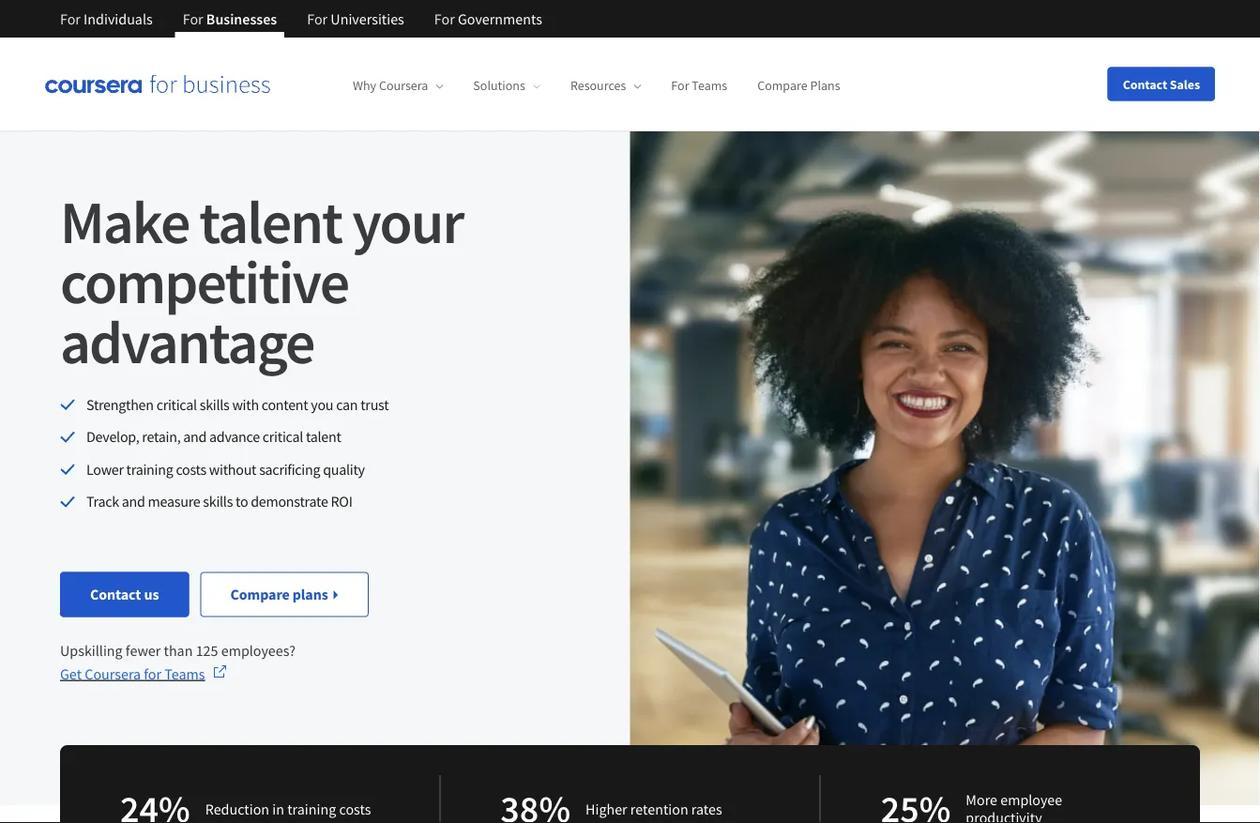Task type: describe. For each thing, give the bounding box(es) containing it.
resources link
[[571, 77, 642, 94]]

develop, retain, and advance critical talent
[[86, 428, 341, 446]]

1 horizontal spatial critical
[[263, 428, 303, 446]]

with
[[232, 395, 259, 414]]

compare plans
[[758, 77, 841, 94]]

compare for compare plans ▸
[[231, 585, 290, 604]]

0 horizontal spatial training
[[126, 460, 173, 479]]

get coursera for teams
[[60, 665, 205, 684]]

why coursera link
[[353, 77, 443, 94]]

for governments
[[434, 9, 543, 28]]

more
[[966, 791, 998, 810]]

governments
[[458, 9, 543, 28]]

retain,
[[142, 428, 181, 446]]

than
[[164, 642, 193, 661]]

make talent your competitive advantage
[[60, 184, 463, 379]]

for for governments
[[434, 9, 455, 28]]

reduction in training costs
[[205, 800, 371, 819]]

us
[[144, 585, 159, 604]]

quality
[[323, 460, 365, 479]]

more employee productivity
[[966, 791, 1063, 823]]

for for individuals
[[60, 9, 81, 28]]

make
[[60, 184, 189, 259]]

compare for compare plans
[[758, 77, 808, 94]]

contact for contact us
[[90, 585, 141, 604]]

competitive
[[60, 244, 349, 319]]

employee
[[1001, 791, 1063, 810]]

0 vertical spatial costs
[[176, 460, 206, 479]]

track and measure skills to demonstrate roi
[[86, 492, 353, 511]]

1 horizontal spatial training
[[287, 800, 336, 819]]

talent inside make talent your competitive advantage
[[199, 184, 342, 259]]

track
[[86, 492, 119, 511]]

in
[[272, 800, 284, 819]]

1 horizontal spatial costs
[[339, 800, 371, 819]]

get coursera for teams link
[[60, 663, 228, 685]]

contact us
[[90, 585, 159, 604]]

can
[[336, 395, 358, 414]]

1 vertical spatial and
[[122, 492, 145, 511]]

compare plans ▸
[[231, 585, 339, 604]]

lower
[[86, 460, 124, 479]]

125
[[196, 642, 218, 661]]

content
[[262, 395, 308, 414]]

employees?
[[221, 642, 296, 661]]

coursera for why
[[379, 77, 428, 94]]

strengthen critical skills with content you can trust
[[86, 395, 389, 414]]

retention
[[631, 800, 689, 819]]

for universities
[[307, 9, 404, 28]]

1 vertical spatial talent
[[306, 428, 341, 446]]

coursera for get
[[85, 665, 141, 684]]

resources
[[571, 77, 627, 94]]

for businesses
[[183, 9, 277, 28]]

productivity
[[966, 809, 1043, 823]]

trust
[[361, 395, 389, 414]]

strengthen
[[86, 395, 154, 414]]

for teams
[[672, 77, 728, 94]]

compare plans ▸ button
[[200, 572, 369, 617]]

for individuals
[[60, 9, 153, 28]]

advantage
[[60, 304, 314, 379]]

higher retention rates
[[586, 800, 723, 819]]

get
[[60, 665, 82, 684]]

for right resources link
[[672, 77, 690, 94]]



Task type: locate. For each thing, give the bounding box(es) containing it.
0 vertical spatial skills
[[200, 395, 230, 414]]

1 vertical spatial coursera
[[85, 665, 141, 684]]

for
[[144, 665, 162, 684]]

upskilling fewer than 125 employees?
[[60, 642, 296, 661]]

upskilling
[[60, 642, 123, 661]]

teams
[[692, 77, 728, 94], [165, 665, 205, 684]]

rates
[[692, 800, 723, 819]]

0 vertical spatial and
[[183, 428, 207, 446]]

demonstrate
[[251, 492, 328, 511]]

critical down content
[[263, 428, 303, 446]]

talent
[[199, 184, 342, 259], [306, 428, 341, 446]]

and right the track
[[122, 492, 145, 511]]

skills
[[200, 395, 230, 414], [203, 492, 233, 511]]

skills left the with
[[200, 395, 230, 414]]

▸
[[331, 585, 339, 604]]

and right retain,
[[183, 428, 207, 446]]

coursera right why at the left top of page
[[379, 77, 428, 94]]

banner navigation
[[45, 0, 558, 38]]

for left individuals at left top
[[60, 9, 81, 28]]

1 vertical spatial skills
[[203, 492, 233, 511]]

advance
[[209, 428, 260, 446]]

coursera down upskilling
[[85, 665, 141, 684]]

costs right in
[[339, 800, 371, 819]]

solutions
[[473, 77, 526, 94]]

universities
[[331, 9, 404, 28]]

lower training costs without sacrificing quality
[[86, 460, 365, 479]]

for for businesses
[[183, 9, 203, 28]]

0 horizontal spatial and
[[122, 492, 145, 511]]

critical up retain,
[[156, 395, 197, 414]]

compare inside button
[[231, 585, 290, 604]]

0 vertical spatial contact
[[1123, 76, 1168, 92]]

contact for contact sales
[[1123, 76, 1168, 92]]

to
[[236, 492, 248, 511]]

businesses
[[206, 9, 277, 28]]

contact sales
[[1123, 76, 1201, 92]]

0 horizontal spatial compare
[[231, 585, 290, 604]]

teams left compare plans
[[692, 77, 728, 94]]

plans
[[293, 585, 328, 604]]

1 horizontal spatial compare
[[758, 77, 808, 94]]

training down retain,
[[126, 460, 173, 479]]

individuals
[[84, 9, 153, 28]]

0 horizontal spatial coursera
[[85, 665, 141, 684]]

contact left the sales on the top of page
[[1123, 76, 1168, 92]]

critical
[[156, 395, 197, 414], [263, 428, 303, 446]]

0 vertical spatial coursera
[[379, 77, 428, 94]]

contact
[[1123, 76, 1168, 92], [90, 585, 141, 604]]

for teams link
[[672, 77, 728, 94]]

1 vertical spatial teams
[[165, 665, 205, 684]]

costs up measure
[[176, 460, 206, 479]]

1 vertical spatial critical
[[263, 428, 303, 446]]

compare left plans
[[231, 585, 290, 604]]

fewer
[[126, 642, 161, 661]]

and
[[183, 428, 207, 446], [122, 492, 145, 511]]

why
[[353, 77, 377, 94]]

for for universities
[[307, 9, 328, 28]]

1 horizontal spatial teams
[[692, 77, 728, 94]]

1 horizontal spatial and
[[183, 428, 207, 446]]

contact left "us"
[[90, 585, 141, 604]]

your
[[352, 184, 463, 259]]

compare plans link
[[758, 77, 841, 94]]

for
[[60, 9, 81, 28], [183, 9, 203, 28], [307, 9, 328, 28], [434, 9, 455, 28], [672, 77, 690, 94]]

reduction
[[205, 800, 269, 819]]

solutions link
[[473, 77, 541, 94]]

why coursera
[[353, 77, 428, 94]]

training right in
[[287, 800, 336, 819]]

0 vertical spatial critical
[[156, 395, 197, 414]]

0 vertical spatial talent
[[199, 184, 342, 259]]

coursera
[[379, 77, 428, 94], [85, 665, 141, 684]]

plans
[[811, 77, 841, 94]]

contact us button
[[60, 572, 189, 617]]

1 vertical spatial compare
[[231, 585, 290, 604]]

0 horizontal spatial teams
[[165, 665, 205, 684]]

for left businesses
[[183, 9, 203, 28]]

teams down the than
[[165, 665, 205, 684]]

0 vertical spatial training
[[126, 460, 173, 479]]

skills left to
[[203, 492, 233, 511]]

without
[[209, 460, 257, 479]]

0 vertical spatial compare
[[758, 77, 808, 94]]

1 vertical spatial contact
[[90, 585, 141, 604]]

measure
[[148, 492, 200, 511]]

sales
[[1171, 76, 1201, 92]]

for left 'universities'
[[307, 9, 328, 28]]

coursera for business image
[[45, 74, 270, 94]]

1 horizontal spatial contact
[[1123, 76, 1168, 92]]

higher
[[586, 800, 628, 819]]

develop,
[[86, 428, 139, 446]]

you
[[311, 395, 334, 414]]

roi
[[331, 492, 353, 511]]

costs
[[176, 460, 206, 479], [339, 800, 371, 819]]

for left governments
[[434, 9, 455, 28]]

0 horizontal spatial costs
[[176, 460, 206, 479]]

0 horizontal spatial critical
[[156, 395, 197, 414]]

1 vertical spatial costs
[[339, 800, 371, 819]]

sacrificing
[[259, 460, 320, 479]]

1 vertical spatial training
[[287, 800, 336, 819]]

0 horizontal spatial contact
[[90, 585, 141, 604]]

1 horizontal spatial coursera
[[379, 77, 428, 94]]

0 vertical spatial teams
[[692, 77, 728, 94]]

contact sales button
[[1108, 67, 1216, 101]]

training
[[126, 460, 173, 479], [287, 800, 336, 819]]

compare left the plans
[[758, 77, 808, 94]]

compare
[[758, 77, 808, 94], [231, 585, 290, 604]]



Task type: vqa. For each thing, say whether or not it's contained in the screenshot.
Compare plans ▸
yes



